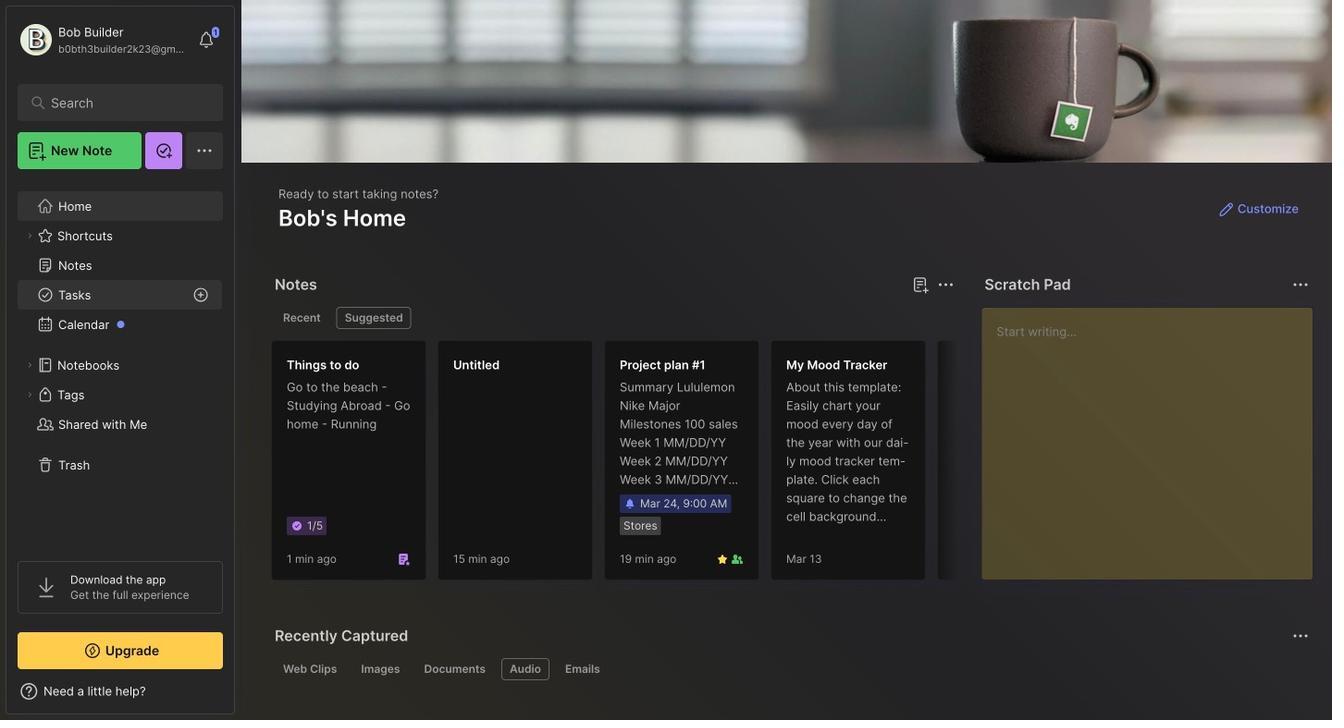 Task type: locate. For each thing, give the bounding box(es) containing it.
tree
[[6, 180, 234, 545]]

More actions field
[[933, 272, 959, 298], [1288, 272, 1314, 298]]

2 tab list from the top
[[275, 659, 1306, 681]]

0 horizontal spatial more actions image
[[935, 274, 957, 296]]

none search field inside main element
[[51, 92, 198, 114]]

tab
[[275, 307, 329, 329], [336, 307, 411, 329], [275, 659, 345, 681], [353, 659, 408, 681], [416, 659, 494, 681], [501, 659, 549, 681], [557, 659, 608, 681]]

click to collapse image
[[234, 686, 247, 709]]

Start writing… text field
[[997, 308, 1312, 565]]

1 horizontal spatial more actions image
[[1290, 274, 1312, 296]]

None search field
[[51, 92, 198, 114]]

1 horizontal spatial more actions field
[[1288, 272, 1314, 298]]

1 vertical spatial tab list
[[275, 659, 1306, 681]]

row group
[[271, 340, 1104, 592]]

tab list
[[275, 307, 951, 329], [275, 659, 1306, 681]]

2 more actions field from the left
[[1288, 272, 1314, 298]]

1 tab list from the top
[[275, 307, 951, 329]]

expand notebooks image
[[24, 360, 35, 371]]

more actions image
[[935, 274, 957, 296], [1290, 274, 1312, 296]]

expand tags image
[[24, 389, 35, 401]]

0 vertical spatial tab list
[[275, 307, 951, 329]]

0 horizontal spatial more actions field
[[933, 272, 959, 298]]

1 more actions image from the left
[[935, 274, 957, 296]]

1 more actions field from the left
[[933, 272, 959, 298]]

2 more actions image from the left
[[1290, 274, 1312, 296]]



Task type: vqa. For each thing, say whether or not it's contained in the screenshot.
NOTE WINDOW element
no



Task type: describe. For each thing, give the bounding box(es) containing it.
tree inside main element
[[6, 180, 234, 545]]

WHAT'S NEW field
[[6, 677, 234, 707]]

more actions image for first more actions field from left
[[935, 274, 957, 296]]

Account field
[[18, 21, 189, 58]]

more actions image for first more actions field from the right
[[1290, 274, 1312, 296]]

main element
[[0, 0, 241, 721]]

Search text field
[[51, 94, 198, 112]]



